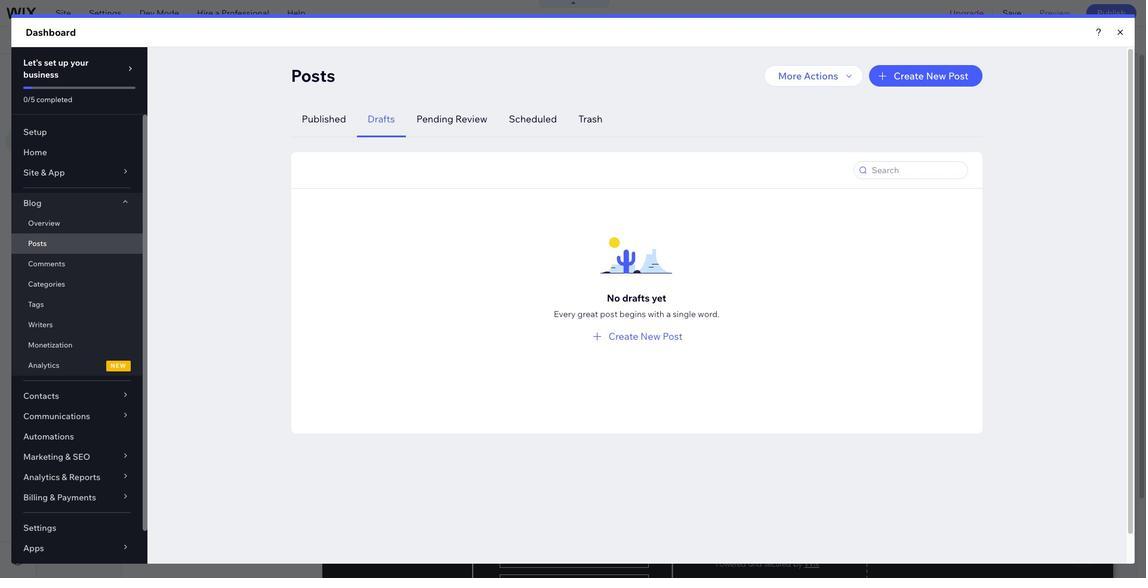 Task type: locate. For each thing, give the bounding box(es) containing it.
site pages and menu
[[51, 65, 146, 77]]

pages left and
[[71, 65, 99, 77]]

pages for blog
[[156, 96, 180, 107]]

2 vertical spatial site
[[51, 97, 66, 108]]

0 vertical spatial menu
[[121, 65, 146, 77]]

site for site menu
[[51, 97, 66, 108]]

a
[[215, 8, 220, 19]]

1 vertical spatial menu
[[68, 97, 90, 108]]

menu right and
[[121, 65, 146, 77]]

your
[[355, 35, 373, 45]]

0 horizontal spatial menu
[[68, 97, 90, 108]]

pages right the blog
[[156, 96, 180, 107]]

pages
[[71, 65, 99, 77], [156, 96, 180, 107]]

pages for site
[[71, 65, 99, 77]]

preview button
[[1031, 0, 1080, 26]]

menu down site pages and menu at the left top
[[68, 97, 90, 108]]

hire
[[197, 8, 213, 19]]

menu
[[121, 65, 146, 77], [68, 97, 90, 108]]

1 horizontal spatial pages
[[156, 96, 180, 107]]

publish
[[1098, 8, 1127, 19]]

0 vertical spatial site
[[56, 8, 71, 19]]

0 vertical spatial pages
[[71, 65, 99, 77]]

site down blog at the top of page
[[51, 65, 69, 77]]

site up blog at the top of page
[[56, 8, 71, 19]]

1 vertical spatial pages
[[156, 96, 180, 107]]

100% button
[[977, 27, 1026, 53]]

blog pages
[[136, 96, 180, 107]]

save
[[1003, 8, 1022, 19]]

site
[[56, 8, 71, 19], [51, 65, 69, 77], [51, 97, 66, 108]]

site down site pages and menu at the left top
[[51, 97, 66, 108]]

0 horizontal spatial pages
[[71, 65, 99, 77]]

1 vertical spatial site
[[51, 65, 69, 77]]



Task type: describe. For each thing, give the bounding box(es) containing it.
site for site pages and menu
[[51, 65, 69, 77]]

upgrade
[[950, 8, 985, 19]]

professional
[[222, 8, 269, 19]]

blog
[[45, 35, 69, 45]]

save button
[[994, 0, 1031, 26]]

search
[[1109, 35, 1136, 45]]

dev
[[139, 8, 155, 19]]

connect
[[320, 35, 353, 45]]

mode
[[157, 8, 179, 19]]

publish button
[[1087, 4, 1137, 22]]

and
[[101, 65, 118, 77]]

search button
[[1084, 27, 1147, 53]]

site for site
[[56, 8, 71, 19]]

site menu
[[51, 97, 90, 108]]

tools
[[1052, 35, 1073, 45]]

help
[[287, 8, 306, 19]]

hire a professional
[[197, 8, 269, 19]]

https://www.wix.com/mysite connect your domain
[[205, 35, 405, 45]]

tools button
[[1027, 27, 1083, 53]]

blog
[[136, 96, 154, 107]]

https://www.wix.com/mysite
[[205, 35, 315, 45]]

1 horizontal spatial menu
[[121, 65, 146, 77]]

settings
[[89, 8, 122, 19]]

dev mode
[[139, 8, 179, 19]]

preview
[[1040, 8, 1071, 19]]

domain
[[375, 35, 405, 45]]

100%
[[997, 35, 1018, 45]]



Task type: vqa. For each thing, say whether or not it's contained in the screenshot.
Add
no



